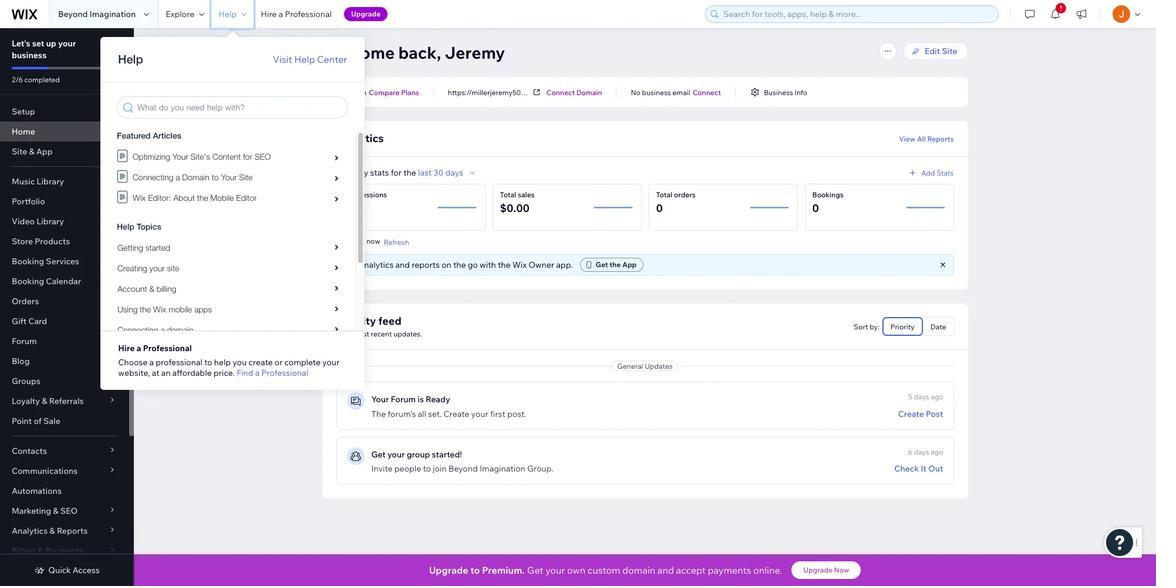 Task type: vqa. For each thing, say whether or not it's contained in the screenshot.
Find a Professional at the bottom of page
yes



Task type: locate. For each thing, give the bounding box(es) containing it.
site sessions
[[344, 190, 387, 199]]

0 vertical spatial imagination
[[90, 9, 136, 19]]

find a professional
[[237, 368, 308, 378]]

on
[[442, 260, 451, 270]]

upgrade inside upgrade button
[[351, 9, 381, 18]]

get inside button
[[596, 260, 608, 269]]

check it out
[[895, 463, 943, 474]]

0 horizontal spatial app
[[36, 146, 53, 157]]

orders button
[[0, 291, 129, 311]]

email
[[673, 88, 690, 97]]

reports down seo
[[57, 526, 88, 536]]

library inside popup button
[[37, 216, 64, 227]]

visit help center
[[273, 53, 347, 65]]

check
[[895, 463, 919, 474]]

to left 'premium.'
[[470, 564, 480, 576]]

free plan compare plans
[[336, 88, 419, 97]]

your right complete
[[322, 357, 340, 368]]

0 horizontal spatial analytics
[[12, 526, 48, 536]]

2 total from the left
[[656, 190, 673, 199]]

days right '30'
[[445, 167, 463, 178]]

1 horizontal spatial hire a professional
[[261, 9, 332, 19]]

your left most
[[336, 329, 351, 338]]

the forum's all set. create your first post.
[[371, 409, 527, 419]]

choose
[[118, 357, 148, 368]]

help button
[[212, 0, 254, 28]]

get for get your group started!
[[371, 449, 386, 460]]

0 vertical spatial your
[[336, 167, 353, 178]]

0 vertical spatial analytics
[[336, 132, 384, 145]]

0 vertical spatial and
[[395, 260, 410, 270]]

library up portfolio dropdown button
[[37, 176, 64, 187]]

forum
[[12, 336, 37, 346], [391, 394, 416, 405]]

app inside button
[[622, 260, 637, 269]]

site
[[942, 46, 957, 56], [12, 146, 27, 157], [344, 190, 357, 199]]

get up invite
[[371, 449, 386, 460]]

upgrade left 'premium.'
[[429, 564, 468, 576]]

the right app.
[[610, 260, 621, 269]]

& down home on the left top of the page
[[29, 146, 34, 157]]

marketing & seo button
[[0, 501, 129, 521]]

your inside activity feed your most recent updates.
[[336, 329, 351, 338]]

let's set up your business
[[12, 38, 76, 60]]

upgrade left now on the right bottom
[[803, 566, 833, 574]]

get right app.
[[596, 260, 608, 269]]

refresh
[[384, 238, 409, 246]]

your left first
[[471, 409, 488, 419]]

0 horizontal spatial to
[[204, 357, 212, 368]]

site & app
[[12, 146, 53, 157]]

stats
[[370, 167, 389, 178]]

1 horizontal spatial site
[[344, 190, 357, 199]]

to left "join"
[[423, 463, 431, 474]]

& inside dropdown button
[[42, 396, 47, 406]]

1 connect from the left
[[547, 88, 575, 97]]

business down 'let's'
[[12, 50, 47, 60]]

beyond down started!
[[449, 463, 478, 474]]

your right up
[[58, 38, 76, 49]]

1 horizontal spatial analytics
[[336, 132, 384, 145]]

quick
[[48, 565, 71, 575]]

and left reports
[[395, 260, 410, 270]]

0 horizontal spatial total
[[500, 190, 516, 199]]

1 horizontal spatial connect
[[693, 88, 721, 97]]

1 horizontal spatial upgrade
[[429, 564, 468, 576]]

add stats
[[922, 168, 954, 177]]

&
[[29, 146, 34, 157], [42, 396, 47, 406], [53, 506, 58, 516], [50, 526, 55, 536], [38, 546, 43, 556]]

reports inside button
[[928, 134, 954, 143]]

business right no
[[642, 88, 671, 97]]

2 booking from the top
[[12, 276, 44, 287]]

0 vertical spatial help
[[219, 9, 237, 19]]

5 days ago
[[908, 392, 943, 401]]

0 vertical spatial business
[[12, 50, 47, 60]]

1 horizontal spatial forum
[[391, 394, 416, 405]]

1 horizontal spatial 0
[[812, 201, 819, 215]]

upgrade button
[[344, 7, 388, 21]]

card
[[28, 316, 47, 327]]

1 horizontal spatial app
[[622, 260, 637, 269]]

site right edit
[[942, 46, 957, 56]]

days for group.
[[914, 447, 929, 456]]

2 vertical spatial your
[[371, 394, 389, 405]]

Search for tools, apps, help & more... field
[[720, 6, 995, 22]]

1 0 from the left
[[656, 201, 663, 215]]

reports for analytics & reports
[[57, 526, 88, 536]]

days right 6
[[914, 447, 929, 456]]

2 ago from the top
[[931, 447, 943, 456]]

wix
[[513, 260, 527, 270]]

1 vertical spatial analytics
[[12, 526, 48, 536]]

loyalty
[[12, 396, 40, 406]]

1 vertical spatial reports
[[57, 526, 88, 536]]

0 horizontal spatial upgrade
[[351, 9, 381, 18]]

connect right email
[[693, 88, 721, 97]]

forum up "blog"
[[12, 336, 37, 346]]

0 vertical spatial app
[[36, 146, 53, 157]]

& for analytics
[[50, 526, 55, 536]]

app inside popup button
[[36, 146, 53, 157]]

help right visit
[[294, 53, 315, 65]]

hire right help button
[[261, 9, 277, 19]]

0 vertical spatial beyond
[[58, 9, 88, 19]]

invite people to join beyond imagination group.
[[371, 463, 553, 474]]

your up the
[[371, 394, 389, 405]]

& up billing & payments
[[50, 526, 55, 536]]

analytics & reports
[[12, 526, 88, 536]]

beyond imagination
[[58, 9, 136, 19]]

imagination
[[90, 9, 136, 19], [480, 463, 525, 474]]

site down home on the left top of the page
[[12, 146, 27, 157]]

gift
[[12, 316, 27, 327]]

beyond up let's set up your business
[[58, 9, 88, 19]]

people
[[394, 463, 421, 474]]

get
[[344, 260, 358, 270], [596, 260, 608, 269], [371, 449, 386, 460], [527, 564, 543, 576]]

site & app button
[[0, 142, 129, 161]]

1 horizontal spatial hire
[[261, 9, 277, 19]]

for
[[391, 167, 402, 178]]

0 horizontal spatial help
[[219, 9, 237, 19]]

site left sessions
[[344, 190, 357, 199]]

& inside "dropdown button"
[[50, 526, 55, 536]]

post
[[926, 409, 943, 419]]

1 vertical spatial library
[[37, 216, 64, 227]]

2 library from the top
[[37, 216, 64, 227]]

loyalty & referrals button
[[0, 391, 129, 411]]

to left help
[[204, 357, 212, 368]]

welcome
[[322, 42, 395, 63]]

1 booking from the top
[[12, 256, 44, 267]]

analytics down marketing
[[12, 526, 48, 536]]

2 0 from the left
[[812, 201, 819, 215]]

1 horizontal spatial business
[[642, 88, 671, 97]]

1 vertical spatial help
[[294, 53, 315, 65]]

total
[[500, 190, 516, 199], [656, 190, 673, 199]]

& inside dropdown button
[[53, 506, 58, 516]]

0 horizontal spatial hire a professional
[[118, 343, 192, 354]]

your for your forum is ready
[[371, 394, 389, 405]]

reports right the all
[[928, 134, 954, 143]]

1 vertical spatial ago
[[931, 447, 943, 456]]

communications button
[[0, 461, 129, 481]]

0 vertical spatial to
[[204, 357, 212, 368]]

a inside choose a professional to help you create or complete your website, at an affordable price.
[[149, 357, 154, 368]]

0 horizontal spatial imagination
[[90, 9, 136, 19]]

0 vertical spatial booking
[[12, 256, 44, 267]]

group
[[407, 449, 430, 460]]

0 horizontal spatial business
[[12, 50, 47, 60]]

post.
[[507, 409, 527, 419]]

home link
[[0, 122, 129, 142]]

choose a professional to help you create or complete your website, at an affordable price.
[[118, 357, 340, 378]]

1 vertical spatial beyond
[[449, 463, 478, 474]]

beyond
[[58, 9, 88, 19], [449, 463, 478, 474]]

calendar
[[46, 276, 81, 287]]

the left wix on the top left of the page
[[498, 260, 511, 270]]

booking calendar
[[12, 276, 81, 287]]

ago up out
[[931, 447, 943, 456]]

1 horizontal spatial reports
[[928, 134, 954, 143]]

bookings
[[812, 190, 844, 199]]

store products
[[12, 236, 70, 247]]

0 vertical spatial library
[[37, 176, 64, 187]]

billing & payments button
[[0, 541, 129, 561]]

2 horizontal spatial site
[[942, 46, 957, 56]]

0 horizontal spatial site
[[12, 146, 27, 157]]

1 total from the left
[[500, 190, 516, 199]]

2 vertical spatial site
[[344, 190, 357, 199]]

2 vertical spatial days
[[914, 447, 929, 456]]

reports inside "dropdown button"
[[57, 526, 88, 536]]

1 horizontal spatial help
[[294, 53, 315, 65]]

0 vertical spatial reports
[[928, 134, 954, 143]]

forum up the forum's
[[391, 394, 416, 405]]

last 30 days button
[[418, 167, 477, 178]]

0 vertical spatial site
[[942, 46, 957, 56]]

back,
[[398, 42, 441, 63]]

explore
[[166, 9, 195, 19]]

and left accept
[[658, 564, 674, 576]]

custom
[[588, 564, 620, 576]]

a up visit
[[279, 9, 283, 19]]

edit
[[925, 46, 940, 56]]

0 horizontal spatial forum
[[12, 336, 37, 346]]

upgrade now button
[[792, 561, 861, 579]]

contacts
[[12, 446, 47, 456]]

free
[[336, 88, 351, 97]]

complete
[[285, 357, 321, 368]]

hire a professional up at
[[118, 343, 192, 354]]

1 vertical spatial site
[[12, 146, 27, 157]]

get down updated
[[344, 260, 358, 270]]

refresh button
[[384, 237, 409, 247]]

0 vertical spatial professional
[[285, 9, 332, 19]]

go
[[468, 260, 478, 270]]

point of sale link
[[0, 411, 129, 431]]

booking down store
[[12, 256, 44, 267]]

an
[[161, 368, 171, 378]]

library up products
[[37, 216, 64, 227]]

1 horizontal spatial to
[[423, 463, 431, 474]]

stats
[[937, 168, 954, 177]]

1 vertical spatial hire
[[118, 343, 135, 354]]

1 horizontal spatial and
[[658, 564, 674, 576]]

a left an
[[149, 357, 154, 368]]

2 horizontal spatial to
[[470, 564, 480, 576]]

analytics inside "dropdown button"
[[12, 526, 48, 536]]

domain
[[577, 88, 602, 97]]

total for $0.00
[[500, 190, 516, 199]]

help right explore
[[219, 9, 237, 19]]

1 vertical spatial days
[[914, 392, 929, 401]]

analytics for analytics & reports
[[12, 526, 48, 536]]

point of sale
[[12, 416, 60, 426]]

1 horizontal spatial create
[[898, 409, 924, 419]]

0 vertical spatial forum
[[12, 336, 37, 346]]

visit help center link
[[273, 52, 347, 66]]

upgrade inside "upgrade now" button
[[803, 566, 833, 574]]

& right billing
[[38, 546, 43, 556]]

total left orders
[[656, 190, 673, 199]]

0 vertical spatial hire a professional
[[261, 9, 332, 19]]

upgrade up 'welcome'
[[351, 9, 381, 18]]

updated now refresh
[[336, 237, 409, 246]]

0 down total orders
[[656, 201, 663, 215]]

updates.
[[394, 329, 422, 338]]

view all reports button
[[899, 133, 954, 144]]

1 horizontal spatial total
[[656, 190, 673, 199]]

connect left domain
[[547, 88, 575, 97]]

booking inside dropdown button
[[12, 276, 44, 287]]

2 horizontal spatial upgrade
[[803, 566, 833, 574]]

days right 5
[[914, 392, 929, 401]]

0 down the bookings
[[812, 201, 819, 215]]

edit site
[[925, 46, 957, 56]]

booking up orders on the left bottom
[[12, 276, 44, 287]]

compare
[[369, 88, 400, 97]]

days for first
[[914, 392, 929, 401]]

hire up choose
[[118, 343, 135, 354]]

site inside popup button
[[12, 146, 27, 157]]

1 ago from the top
[[931, 392, 943, 401]]

analytics & reports button
[[0, 521, 129, 541]]

1 vertical spatial imagination
[[480, 463, 525, 474]]

0 horizontal spatial 0
[[656, 201, 663, 215]]

0 horizontal spatial create
[[444, 409, 469, 419]]

sidebar element
[[0, 28, 134, 586]]

& for marketing
[[53, 506, 58, 516]]

payments
[[708, 564, 751, 576]]

0 vertical spatial ago
[[931, 392, 943, 401]]

0 horizontal spatial connect
[[547, 88, 575, 97]]

create right set.
[[444, 409, 469, 419]]

your left key
[[336, 167, 353, 178]]

analytics up key
[[336, 132, 384, 145]]

the
[[404, 167, 416, 178], [453, 260, 466, 270], [498, 260, 511, 270], [610, 260, 621, 269]]

1 vertical spatial professional
[[143, 343, 192, 354]]

total up $0.00
[[500, 190, 516, 199]]

1 vertical spatial your
[[336, 329, 351, 338]]

1 vertical spatial app
[[622, 260, 637, 269]]

gift card button
[[0, 311, 129, 331]]

total orders
[[656, 190, 696, 199]]

ago up post
[[931, 392, 943, 401]]

0 horizontal spatial reports
[[57, 526, 88, 536]]

1 library from the top
[[37, 176, 64, 187]]

2 connect from the left
[[693, 88, 721, 97]]

app.
[[556, 260, 573, 270]]

& left seo
[[53, 506, 58, 516]]

& right 'loyalty'
[[42, 396, 47, 406]]

general
[[617, 361, 643, 370]]

music
[[12, 176, 35, 187]]

sort
[[854, 322, 868, 331]]

add stats button
[[907, 167, 954, 178]]

1 vertical spatial to
[[423, 463, 431, 474]]

hire a professional up visit help center
[[261, 9, 332, 19]]

owner
[[529, 260, 554, 270]]

professional for find a professional link
[[261, 368, 308, 378]]

2 vertical spatial professional
[[261, 368, 308, 378]]

& for site
[[29, 146, 34, 157]]

ago
[[931, 392, 943, 401], [931, 447, 943, 456]]

30
[[434, 167, 444, 178]]

0 vertical spatial days
[[445, 167, 463, 178]]

1 vertical spatial forum
[[391, 394, 416, 405]]

upgrade for upgrade
[[351, 9, 381, 18]]

1 vertical spatial booking
[[12, 276, 44, 287]]

date
[[931, 322, 946, 331]]

create down 5
[[898, 409, 924, 419]]



Task type: describe. For each thing, give the bounding box(es) containing it.
add
[[922, 168, 935, 177]]

booking for booking calendar
[[12, 276, 44, 287]]

reports
[[412, 260, 440, 270]]

1 horizontal spatial imagination
[[480, 463, 525, 474]]

info
[[795, 88, 807, 97]]

& for billing
[[38, 546, 43, 556]]

your up people
[[388, 449, 405, 460]]

no business email connect
[[631, 88, 721, 97]]

it
[[921, 463, 927, 474]]

loyalty & referrals
[[12, 396, 84, 406]]

video library button
[[0, 211, 129, 231]]

0 vertical spatial hire
[[261, 9, 277, 19]]

sort by:
[[854, 322, 880, 331]]

automations
[[12, 486, 62, 496]]

set.
[[428, 409, 442, 419]]

business info button
[[750, 87, 807, 97]]

2 vertical spatial to
[[470, 564, 480, 576]]

the inside button
[[610, 260, 621, 269]]

blog button
[[0, 351, 129, 371]]

now
[[367, 237, 380, 245]]

1 vertical spatial business
[[642, 88, 671, 97]]

groups link
[[0, 371, 129, 391]]

view all reports
[[899, 134, 954, 143]]

booking services
[[12, 256, 79, 267]]

the
[[371, 409, 386, 419]]

video library
[[12, 216, 64, 227]]

point
[[12, 416, 32, 426]]

priority
[[891, 322, 915, 331]]

ready
[[426, 394, 450, 405]]

reports for view all reports
[[928, 134, 954, 143]]

own
[[567, 564, 586, 576]]

professional for hire a professional link
[[285, 9, 332, 19]]

library for music library
[[37, 176, 64, 187]]

music library
[[12, 176, 64, 187]]

total for 0
[[656, 190, 673, 199]]

your for your key stats for the
[[336, 167, 353, 178]]

0 horizontal spatial hire
[[118, 343, 135, 354]]

1 vertical spatial and
[[658, 564, 674, 576]]

0 horizontal spatial beyond
[[58, 9, 88, 19]]

get right 'premium.'
[[527, 564, 543, 576]]

gift card
[[12, 316, 47, 327]]

the right for
[[404, 167, 416, 178]]

ago for create post
[[931, 392, 943, 401]]

a up choose
[[137, 343, 141, 354]]

activity
[[336, 314, 376, 328]]

& for loyalty
[[42, 396, 47, 406]]

get your group started!
[[371, 449, 462, 460]]

help inside button
[[219, 9, 237, 19]]

affordable
[[172, 368, 212, 378]]

group.
[[527, 463, 553, 474]]

6 days ago
[[908, 447, 943, 456]]

1 create from the left
[[444, 409, 469, 419]]

no
[[631, 88, 641, 97]]

access
[[73, 565, 100, 575]]

is
[[418, 394, 424, 405]]

booking calendar button
[[0, 271, 129, 291]]

get for get analytics and reports on the go with the wix owner app.
[[344, 260, 358, 270]]

upgrade for upgrade to premium. get your own custom domain and accept payments online.
[[429, 564, 468, 576]]

0 for bookings
[[812, 201, 819, 215]]

last
[[418, 167, 432, 178]]

your inside let's set up your business
[[58, 38, 76, 49]]

forum inside dropdown button
[[12, 336, 37, 346]]

0 for total orders
[[656, 201, 663, 215]]

now
[[834, 566, 849, 574]]

you
[[233, 357, 247, 368]]

orders
[[12, 296, 39, 307]]

upgrade for upgrade now
[[803, 566, 833, 574]]

started!
[[432, 449, 462, 460]]

edit site link
[[904, 42, 968, 60]]

general updates
[[617, 361, 673, 370]]

create post button
[[898, 409, 943, 419]]

0 horizontal spatial and
[[395, 260, 410, 270]]

join
[[433, 463, 447, 474]]

get the app button
[[580, 258, 644, 272]]

products
[[35, 236, 70, 247]]

2 create from the left
[[898, 409, 924, 419]]

premium.
[[482, 564, 525, 576]]

library for video library
[[37, 216, 64, 227]]

quick access button
[[34, 565, 100, 575]]

up
[[46, 38, 56, 49]]

your forum is ready
[[371, 394, 450, 405]]

setup
[[12, 106, 35, 117]]

by:
[[870, 322, 880, 331]]

ago for check it out
[[931, 447, 943, 456]]

1 vertical spatial hire a professional
[[118, 343, 192, 354]]

contacts button
[[0, 441, 129, 461]]

portfolio
[[12, 196, 45, 207]]

professional
[[156, 357, 203, 368]]

a right find
[[255, 368, 260, 378]]

site for site & app
[[12, 146, 27, 157]]

1 horizontal spatial beyond
[[449, 463, 478, 474]]

analytics for analytics
[[336, 132, 384, 145]]

the right on
[[453, 260, 466, 270]]

blog
[[12, 356, 30, 366]]

all
[[917, 134, 926, 143]]

business inside let's set up your business
[[12, 50, 47, 60]]

automations link
[[0, 481, 129, 501]]

updated
[[336, 237, 365, 245]]

upgrade now
[[803, 566, 849, 574]]

get for get the app
[[596, 260, 608, 269]]

app for site & app
[[36, 146, 53, 157]]

home
[[12, 126, 35, 137]]

communications
[[12, 466, 78, 476]]

billing
[[12, 546, 36, 556]]

help
[[214, 357, 231, 368]]

welcome back, jeremy
[[322, 42, 505, 63]]

site for site sessions
[[344, 190, 357, 199]]

services
[[46, 256, 79, 267]]

your inside choose a professional to help you create or complete your website, at an affordable price.
[[322, 357, 340, 368]]

your left own
[[546, 564, 565, 576]]

let's
[[12, 38, 30, 49]]

store
[[12, 236, 33, 247]]

to inside choose a professional to help you create or complete your website, at an affordable price.
[[204, 357, 212, 368]]

app for get the app
[[622, 260, 637, 269]]

booking for booking services
[[12, 256, 44, 267]]

business info
[[764, 88, 807, 97]]



